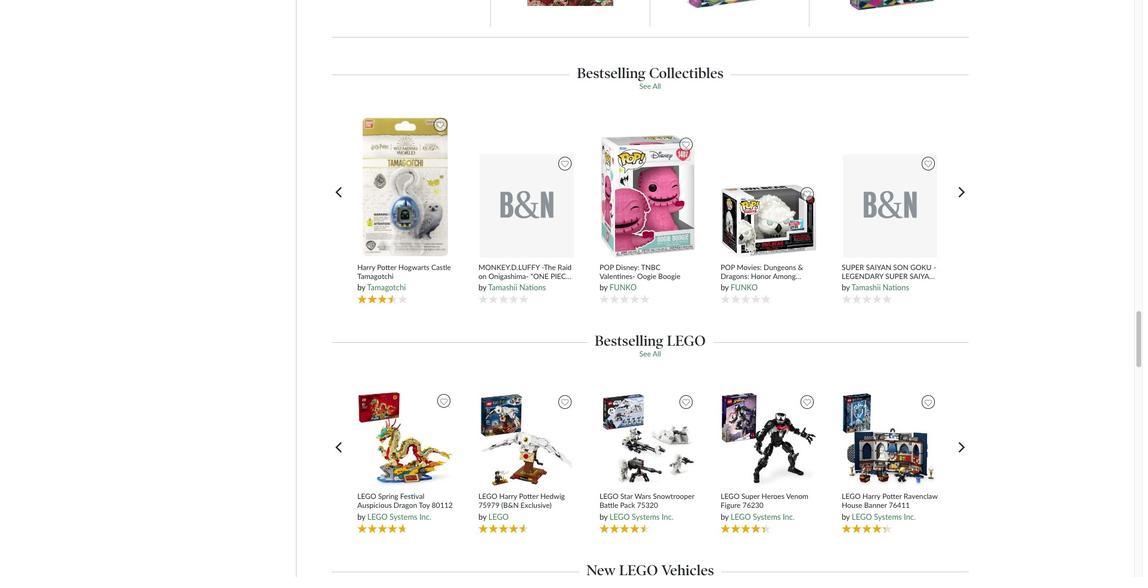 Task type: describe. For each thing, give the bounding box(es) containing it.
monkey.d.luffy -the raid on onigashima- image
[[479, 154, 575, 259]]

tnbc
[[641, 263, 660, 272]]

funko link for pop disney: tnbc valentines- oogie boogie
[[610, 283, 637, 292]]

lego star wars snowtrooper battle pack 75320 link
[[600, 492, 697, 511]]

the
[[544, 263, 556, 272]]

potter for lego
[[519, 492, 538, 501]]

by down dragons: at the right of page
[[721, 283, 729, 292]]

all for collectibles
[[653, 82, 661, 91]]

spirits inside super saiyan son goku - legendary super saiyan- "dragon ball z", bandai spirits s.h.figuarts
[[842, 290, 862, 299]]

harry potter hogwarts castle tamagotchi link
[[357, 263, 454, 281]]

by inside the lego harry potter hedwig 75979 (b&n exclusive) by lego
[[478, 512, 486, 522]]

501-800 pieces image
[[687, 0, 772, 9]]

super
[[741, 492, 760, 501]]

monkey.d.luffy -the raid on onigashima- "one piece", bandai spirits s.h.figuarts
[[478, 263, 574, 290]]

by tamashii nations for spirits
[[478, 283, 546, 292]]

nations for z",
[[883, 283, 909, 292]]

snowtrooper
[[653, 492, 694, 501]]

systems inside lego super heroes venom figure 76230 by lego systems inc.
[[753, 512, 781, 522]]

funko inside 'pop disney: tnbc valentines- oogie boogie by funko'
[[610, 283, 637, 292]]

by inside lego super heroes venom figure 76230 by lego systems inc.
[[721, 512, 729, 522]]

lego super heroes venom figure 76230 by lego systems inc.
[[721, 492, 808, 522]]

lego super heroes venom figure 76230 link
[[721, 492, 818, 511]]

dragon
[[394, 502, 417, 510]]

lego harry potter hedwig 75979 (b&n exclusive) image
[[479, 393, 575, 488]]

by funko
[[721, 283, 758, 292]]

dungeons
[[764, 263, 796, 272]]

bandai inside super saiyan son goku - legendary super saiyan- "dragon ball z", bandai spirits s.h.figuarts
[[906, 281, 928, 290]]

oogie
[[637, 272, 656, 281]]

z",
[[897, 281, 905, 290]]

lego harry potter hedwig 75979 (b&n exclusive) link
[[478, 492, 575, 511]]

onigashima-
[[488, 272, 529, 281]]

potter for lego systems inc.
[[882, 492, 902, 501]]

bandai inside monkey.d.luffy -the raid on onigashima- "one piece", bandai spirits s.h.figuarts
[[478, 281, 500, 290]]

auspicious
[[357, 502, 392, 510]]

75320
[[637, 502, 658, 510]]

s.h.figuarts inside monkey.d.luffy -the raid on onigashima- "one piece", bandai spirits s.h.figuarts
[[524, 281, 562, 290]]

saiyan-
[[910, 272, 938, 281]]

spirits inside monkey.d.luffy -the raid on onigashima- "one piece", bandai spirits s.h.figuarts
[[502, 281, 522, 290]]

see all link for collectibles
[[639, 82, 661, 91]]

- inside monkey.d.luffy -the raid on onigashima- "one piece", bandai spirits s.h.figuarts
[[541, 263, 544, 272]]

bestselling for bestselling lego
[[595, 332, 663, 350]]

pop disney: tnbc valentines- oogie boogie by funko
[[600, 263, 680, 292]]

harry inside harry potter hogwarts castle tamagotchi by tamagotchi
[[357, 263, 375, 272]]

figure
[[721, 502, 741, 510]]

inc. inside lego super heroes venom figure 76230 by lego systems inc.
[[783, 512, 795, 522]]

lego harry potter hedwig 75979 (b&n exclusive) by lego
[[478, 492, 565, 522]]

lego inside bestselling lego see all
[[667, 332, 706, 350]]

lego spring festival auspicious dragon toy 80112 by lego systems inc.
[[357, 492, 453, 522]]

tamashii for bandai
[[488, 283, 517, 292]]

funko link for pop movies: dungeons & dragons: honor among thieves - owlbear
[[731, 283, 758, 292]]

by tamashii nations for ball
[[842, 283, 909, 292]]

monkey.d.luffy
[[478, 263, 540, 272]]

see all link for lego
[[639, 350, 661, 359]]

"dragon
[[842, 281, 876, 290]]

hedwig
[[540, 492, 565, 501]]

exclusive)
[[521, 502, 552, 510]]

battle
[[600, 502, 618, 510]]

star
[[620, 492, 633, 501]]

harry for lego systems inc.
[[863, 492, 880, 501]]

pop disney: tnbc valentines- oogie boogie image
[[600, 135, 696, 259]]

- inside pop movies: dungeons & dragons: honor among thieves - owlbear
[[747, 281, 750, 290]]

lego harry potter ravenclaw house banner 76411 image
[[843, 393, 938, 488]]

wars
[[635, 492, 651, 501]]

legendary
[[842, 272, 884, 281]]

lego systems inc. link for by
[[731, 512, 795, 522]]

ravenclaw
[[904, 492, 938, 501]]

tamashii for "dragon
[[852, 283, 881, 292]]

systems for lego star wars snowtrooper battle pack 75320 by lego systems inc.
[[632, 512, 660, 522]]

saiyan
[[866, 263, 891, 272]]

(b&n
[[501, 502, 519, 510]]

honor
[[751, 272, 771, 281]]

hogwarts
[[398, 263, 429, 272]]

lego link
[[488, 512, 509, 522]]

bestselling for bestselling collectibles
[[577, 64, 646, 82]]

castle
[[431, 263, 451, 272]]

owlbear
[[751, 281, 779, 290]]

lego spring festival auspicious dragon toy 80112 image
[[358, 392, 454, 488]]

inc. for lego star wars snowtrooper battle pack 75320 by lego systems inc.
[[662, 512, 674, 522]]

1 horizontal spatial super
[[885, 272, 908, 281]]

harry potter hogwarts castle tamagotchi by tamagotchi
[[357, 263, 451, 292]]

by down legendary
[[842, 283, 850, 292]]



Task type: locate. For each thing, give the bounding box(es) containing it.
bestselling inside bestselling collectibles see all
[[577, 64, 646, 82]]

0 vertical spatial see all link
[[639, 82, 661, 91]]

0 horizontal spatial tamashii
[[488, 283, 517, 292]]

valentines-
[[600, 272, 635, 281]]

harry for lego
[[499, 492, 517, 501]]

by down valentines-
[[600, 283, 608, 292]]

inc.
[[419, 512, 431, 522], [662, 512, 674, 522], [783, 512, 795, 522], [904, 512, 916, 522]]

lego systems inc. link for 80112
[[367, 512, 431, 522]]

funko down valentines-
[[610, 283, 637, 292]]

see inside bestselling collectibles see all
[[639, 82, 651, 91]]

systems for lego harry potter ravenclaw house banner 76411 by lego systems inc.
[[874, 512, 902, 522]]

pop movies: dungeons & dragons: honor among thieves - owlbear image
[[721, 184, 817, 259]]

by down on
[[478, 283, 486, 292]]

potter inside harry potter hogwarts castle tamagotchi by tamagotchi
[[377, 263, 397, 272]]

inc. down snowtrooper
[[662, 512, 674, 522]]

1 tamashii nations link from the left
[[488, 283, 546, 292]]

- inside super saiyan son goku - legendary super saiyan- "dragon ball z", bandai spirits s.h.figuarts
[[933, 263, 936, 272]]

pop up dragons: at the right of page
[[721, 263, 735, 272]]

2 horizontal spatial potter
[[882, 492, 902, 501]]

systems inside lego star wars snowtrooper battle pack 75320 by lego systems inc.
[[632, 512, 660, 522]]

1 tamashii from the left
[[488, 283, 517, 292]]

0 vertical spatial all
[[653, 82, 661, 91]]

inc. down toy
[[419, 512, 431, 522]]

by down auspicious
[[357, 512, 365, 522]]

1 pop from the left
[[600, 263, 614, 272]]

by tamashii nations down onigashima-
[[478, 283, 546, 292]]

funko link down dragons: at the right of page
[[731, 283, 758, 292]]

inc. inside lego harry potter ravenclaw house banner 76411 by lego systems inc.
[[904, 512, 916, 522]]

potter up 76411
[[882, 492, 902, 501]]

on
[[478, 272, 487, 281]]

see for collectibles
[[639, 82, 651, 91]]

0 vertical spatial tamagotchi
[[357, 272, 394, 281]]

2 all from the top
[[653, 350, 661, 359]]

lego
[[667, 332, 706, 350], [357, 492, 376, 501], [478, 492, 497, 501], [600, 492, 618, 501], [721, 492, 740, 501], [842, 492, 861, 501], [367, 512, 388, 522], [488, 512, 509, 522], [610, 512, 630, 522], [731, 512, 751, 522], [852, 512, 872, 522]]

1 vertical spatial bestselling
[[595, 332, 663, 350]]

4 systems from the left
[[874, 512, 902, 522]]

1 horizontal spatial tamashii nations link
[[852, 283, 909, 292]]

spirits down onigashima-
[[502, 281, 522, 290]]

80112
[[432, 502, 453, 510]]

2 inc. from the left
[[662, 512, 674, 522]]

lego systems inc. link down banner
[[852, 512, 916, 522]]

pop disney: tnbc valentines- oogie boogie link
[[600, 263, 697, 281]]

1 vertical spatial see
[[639, 350, 651, 359]]

monkey.d.luffy -the raid on onigashima- "one piece", bandai spirits s.h.figuarts link
[[478, 263, 575, 290]]

pop movies: dungeons & dragons: honor among thieves - owlbear
[[721, 263, 803, 290]]

inc. down venom
[[783, 512, 795, 522]]

by down 'battle'
[[600, 512, 608, 522]]

all inside bestselling lego see all
[[653, 350, 661, 359]]

1 vertical spatial see all link
[[639, 350, 661, 359]]

-
[[541, 263, 544, 272], [933, 263, 936, 272], [747, 281, 750, 290]]

tamashii nations link down saiyan
[[852, 283, 909, 292]]

inc. down 76411
[[904, 512, 916, 522]]

systems inside lego spring festival auspicious dragon toy 80112 by lego systems inc.
[[390, 512, 417, 522]]

house
[[842, 502, 862, 510]]

bestselling collectibles see all
[[577, 64, 724, 91]]

- right thieves
[[747, 281, 750, 290]]

nations for s.h.figuarts
[[519, 283, 546, 292]]

potter
[[377, 263, 397, 272], [519, 492, 538, 501], [882, 492, 902, 501]]

bandai down saiyan- on the right top of page
[[906, 281, 928, 290]]

bestselling lego see all
[[595, 332, 706, 359]]

funko link
[[610, 283, 637, 292], [731, 283, 758, 292]]

1 horizontal spatial nations
[[883, 283, 909, 292]]

harry inside the lego harry potter hedwig 75979 (b&n exclusive) by lego
[[499, 492, 517, 501]]

tamashii nations link for ball
[[852, 283, 909, 292]]

0 horizontal spatial harry
[[357, 263, 375, 272]]

tamashii nations link down onigashima-
[[488, 283, 546, 292]]

super saiyan son goku - legendary super saiyan- "dragon ball z", bandai spirits s.h.figuarts
[[842, 263, 938, 299]]

0 horizontal spatial tamashii nations link
[[488, 283, 546, 292]]

harry up banner
[[863, 492, 880, 501]]

potter up the tamagotchi link
[[377, 263, 397, 272]]

lego systems inc. link for 76411
[[852, 512, 916, 522]]

tamashii
[[488, 283, 517, 292], [852, 283, 881, 292]]

tamashii nations link for spirits
[[488, 283, 546, 292]]

1 horizontal spatial s.h.figuarts
[[863, 290, 902, 299]]

1 horizontal spatial tamashii
[[852, 283, 881, 292]]

lego systems inc. link down 76230
[[731, 512, 795, 522]]

venom
[[786, 492, 808, 501]]

0 horizontal spatial pop
[[600, 263, 614, 272]]

systems down lego harry potter ravenclaw house banner 76411 link
[[874, 512, 902, 522]]

76230
[[743, 502, 764, 510]]

nations down son
[[883, 283, 909, 292]]

2 horizontal spatial harry
[[863, 492, 880, 501]]

1 nations from the left
[[519, 283, 546, 292]]

1 horizontal spatial funko link
[[731, 283, 758, 292]]

0 horizontal spatial spirits
[[502, 281, 522, 290]]

funko
[[610, 283, 637, 292], [731, 283, 758, 292]]

0 horizontal spatial funko link
[[610, 283, 637, 292]]

pack
[[620, 502, 635, 510]]

super saiyan son goku -legendary super saiyan- image
[[843, 154, 938, 259]]

inc. inside lego star wars snowtrooper battle pack 75320 by lego systems inc.
[[662, 512, 674, 522]]

201-500 pieces image
[[850, 0, 936, 10]]

harry potter hogwarts castle tamagotchi image
[[362, 115, 450, 259]]

bandai
[[478, 281, 500, 290], [906, 281, 928, 290]]

thieves
[[721, 281, 745, 290]]

piece",
[[551, 272, 574, 281]]

pop for thieves
[[721, 263, 735, 272]]

1 all from the top
[[653, 82, 661, 91]]

super
[[842, 263, 864, 272], [885, 272, 908, 281]]

see
[[639, 82, 651, 91], [639, 350, 651, 359]]

0 horizontal spatial bandai
[[478, 281, 500, 290]]

tamashii down legendary
[[852, 283, 881, 292]]

by inside harry potter hogwarts castle tamagotchi by tamagotchi
[[357, 283, 365, 292]]

inc. for lego harry potter ravenclaw house banner 76411 by lego systems inc.
[[904, 512, 916, 522]]

3 systems from the left
[[753, 512, 781, 522]]

1000 pieces image
[[527, 0, 613, 6]]

by inside 'pop disney: tnbc valentines- oogie boogie by funko'
[[600, 283, 608, 292]]

inc. inside lego spring festival auspicious dragon toy 80112 by lego systems inc.
[[419, 512, 431, 522]]

ball
[[878, 281, 895, 290]]

bandai down on
[[478, 281, 500, 290]]

collectibles
[[649, 64, 724, 82]]

funko down dragons: at the right of page
[[731, 283, 758, 292]]

lego star wars snowtrooper battle pack 75320 by lego systems inc.
[[600, 492, 694, 522]]

goku
[[910, 263, 932, 272]]

3 lego systems inc. link from the left
[[731, 512, 795, 522]]

by down 75979
[[478, 512, 486, 522]]

pop
[[600, 263, 614, 272], [721, 263, 735, 272]]

0 horizontal spatial -
[[541, 263, 544, 272]]

heroes
[[762, 492, 785, 501]]

see inside bestselling lego see all
[[639, 350, 651, 359]]

all for lego
[[653, 350, 661, 359]]

by inside lego spring festival auspicious dragon toy 80112 by lego systems inc.
[[357, 512, 365, 522]]

1 funko from the left
[[610, 283, 637, 292]]

lego harry potter ravenclaw house banner 76411 link
[[842, 492, 939, 511]]

0 horizontal spatial s.h.figuarts
[[524, 281, 562, 290]]

all
[[653, 82, 661, 91], [653, 350, 661, 359]]

2 tamashii from the left
[[852, 283, 881, 292]]

pop for funko
[[600, 263, 614, 272]]

1 vertical spatial all
[[653, 350, 661, 359]]

systems down lego super heroes venom figure 76230 link
[[753, 512, 781, 522]]

spring
[[378, 492, 398, 501]]

s.h.figuarts inside super saiyan son goku - legendary super saiyan- "dragon ball z", bandai spirits s.h.figuarts
[[863, 290, 902, 299]]

harry
[[357, 263, 375, 272], [499, 492, 517, 501], [863, 492, 880, 501]]

pop up valentines-
[[600, 263, 614, 272]]

1 funko link from the left
[[610, 283, 637, 292]]

2 see from the top
[[639, 350, 651, 359]]

1 horizontal spatial by tamashii nations
[[842, 283, 909, 292]]

1 horizontal spatial potter
[[519, 492, 538, 501]]

lego systems inc. link down 75320
[[610, 512, 674, 522]]

2 horizontal spatial -
[[933, 263, 936, 272]]

0 horizontal spatial super
[[842, 263, 864, 272]]

1 systems from the left
[[390, 512, 417, 522]]

2 nations from the left
[[883, 283, 909, 292]]

1 see from the top
[[639, 82, 651, 91]]

festival
[[400, 492, 424, 501]]

by down house on the right of page
[[842, 512, 850, 522]]

2 funko link from the left
[[731, 283, 758, 292]]

0 horizontal spatial funko
[[610, 283, 637, 292]]

pop movies: dungeons & dragons: honor among thieves - owlbear link
[[721, 263, 818, 290]]

tamagotchi down harry potter hogwarts castle tamagotchi link
[[367, 283, 406, 292]]

lego systems inc. link
[[367, 512, 431, 522], [610, 512, 674, 522], [731, 512, 795, 522], [852, 512, 916, 522]]

s.h.figuarts down the 'ball'
[[863, 290, 902, 299]]

boogie
[[658, 272, 680, 281]]

funko link down valentines-
[[610, 283, 637, 292]]

tamashii nations link
[[488, 283, 546, 292], [852, 283, 909, 292]]

super up legendary
[[842, 263, 864, 272]]

nations
[[519, 283, 546, 292], [883, 283, 909, 292]]

0 vertical spatial bestselling
[[577, 64, 646, 82]]

tamashii down onigashima-
[[488, 283, 517, 292]]

- up "one
[[541, 263, 544, 272]]

75979
[[478, 502, 500, 510]]

among
[[773, 272, 796, 281]]

1 horizontal spatial -
[[747, 281, 750, 290]]

1 horizontal spatial funko
[[731, 283, 758, 292]]

systems for lego spring festival auspicious dragon toy 80112 by lego systems inc.
[[390, 512, 417, 522]]

systems
[[390, 512, 417, 522], [632, 512, 660, 522], [753, 512, 781, 522], [874, 512, 902, 522]]

4 inc. from the left
[[904, 512, 916, 522]]

spirits down "dragon
[[842, 290, 862, 299]]

lego spring festival auspicious dragon toy 80112 link
[[357, 492, 454, 511]]

see all link
[[639, 82, 661, 91], [639, 350, 661, 359]]

see for lego
[[639, 350, 651, 359]]

harry up (b&n
[[499, 492, 517, 501]]

movies:
[[737, 263, 762, 272]]

1 lego systems inc. link from the left
[[367, 512, 431, 522]]

1 horizontal spatial pop
[[721, 263, 735, 272]]

by
[[357, 283, 365, 292], [478, 283, 486, 292], [600, 283, 608, 292], [721, 283, 729, 292], [842, 283, 850, 292], [357, 512, 365, 522], [478, 512, 486, 522], [600, 512, 608, 522], [721, 512, 729, 522], [842, 512, 850, 522]]

s.h.figuarts
[[524, 281, 562, 290], [863, 290, 902, 299]]

"one
[[530, 272, 549, 281]]

- right goku
[[933, 263, 936, 272]]

2 pop from the left
[[721, 263, 735, 272]]

2 funko from the left
[[731, 283, 758, 292]]

super saiyan son goku - legendary super saiyan- "dragon ball z", bandai spirits s.h.figuarts link
[[842, 263, 939, 299]]

spirits
[[502, 281, 522, 290], [842, 290, 862, 299]]

systems down 75320
[[632, 512, 660, 522]]

potter up exclusive)
[[519, 492, 538, 501]]

inc. for lego spring festival auspicious dragon toy 80112 by lego systems inc.
[[419, 512, 431, 522]]

lego harry potter ravenclaw house banner 76411 by lego systems inc.
[[842, 492, 938, 522]]

lego systems inc. link for 75320
[[610, 512, 674, 522]]

by left the tamagotchi link
[[357, 283, 365, 292]]

disney:
[[616, 263, 639, 272]]

lego super heroes venom figure 76230 image
[[721, 393, 817, 488]]

&
[[798, 263, 803, 272]]

1 bandai from the left
[[478, 281, 500, 290]]

1 horizontal spatial spirits
[[842, 290, 862, 299]]

0 horizontal spatial nations
[[519, 283, 546, 292]]

dragons:
[[721, 272, 749, 281]]

2 systems from the left
[[632, 512, 660, 522]]

0 horizontal spatial by tamashii nations
[[478, 283, 546, 292]]

76411
[[889, 502, 910, 510]]

lego star wars snowtrooper battle pack 75320 image
[[600, 393, 696, 488]]

super up z", on the right
[[885, 272, 908, 281]]

systems inside lego harry potter ravenclaw house banner 76411 by lego systems inc.
[[874, 512, 902, 522]]

harry inside lego harry potter ravenclaw house banner 76411 by lego systems inc.
[[863, 492, 880, 501]]

banner
[[864, 502, 887, 510]]

1 inc. from the left
[[419, 512, 431, 522]]

1 horizontal spatial harry
[[499, 492, 517, 501]]

1 by tamashii nations from the left
[[478, 283, 546, 292]]

0 horizontal spatial potter
[[377, 263, 397, 272]]

2 lego systems inc. link from the left
[[610, 512, 674, 522]]

tamagotchi up the tamagotchi link
[[357, 272, 394, 281]]

3 inc. from the left
[[783, 512, 795, 522]]

2 by tamashii nations from the left
[[842, 283, 909, 292]]

bestselling inside bestselling lego see all
[[595, 332, 663, 350]]

2 see all link from the top
[[639, 350, 661, 359]]

pop inside pop movies: dungeons & dragons: honor among thieves - owlbear
[[721, 263, 735, 272]]

4 lego systems inc. link from the left
[[852, 512, 916, 522]]

1 see all link from the top
[[639, 82, 661, 91]]

son
[[893, 263, 908, 272]]

s.h.figuarts down "one
[[524, 281, 562, 290]]

potter inside the lego harry potter hedwig 75979 (b&n exclusive) by lego
[[519, 492, 538, 501]]

all inside bestselling collectibles see all
[[653, 82, 661, 91]]

lego systems inc. link down dragon at bottom left
[[367, 512, 431, 522]]

harry up the tamagotchi link
[[357, 263, 375, 272]]

bestselling
[[577, 64, 646, 82], [595, 332, 663, 350]]

raid
[[558, 263, 572, 272]]

1 vertical spatial tamagotchi
[[367, 283, 406, 292]]

by inside lego star wars snowtrooper battle pack 75320 by lego systems inc.
[[600, 512, 608, 522]]

systems down dragon at bottom left
[[390, 512, 417, 522]]

nations down "one
[[519, 283, 546, 292]]

by inside lego harry potter ravenclaw house banner 76411 by lego systems inc.
[[842, 512, 850, 522]]

potter inside lego harry potter ravenclaw house banner 76411 by lego systems inc.
[[882, 492, 902, 501]]

0 vertical spatial see
[[639, 82, 651, 91]]

toy
[[419, 502, 430, 510]]

by tamashii nations down legendary
[[842, 283, 909, 292]]

1 horizontal spatial bandai
[[906, 281, 928, 290]]

2 tamashii nations link from the left
[[852, 283, 909, 292]]

tamagotchi link
[[367, 283, 406, 292]]

by tamashii nations
[[478, 283, 546, 292], [842, 283, 909, 292]]

2 bandai from the left
[[906, 281, 928, 290]]

pop inside 'pop disney: tnbc valentines- oogie boogie by funko'
[[600, 263, 614, 272]]

by down figure
[[721, 512, 729, 522]]



Task type: vqa. For each thing, say whether or not it's contained in the screenshot.
Raid
yes



